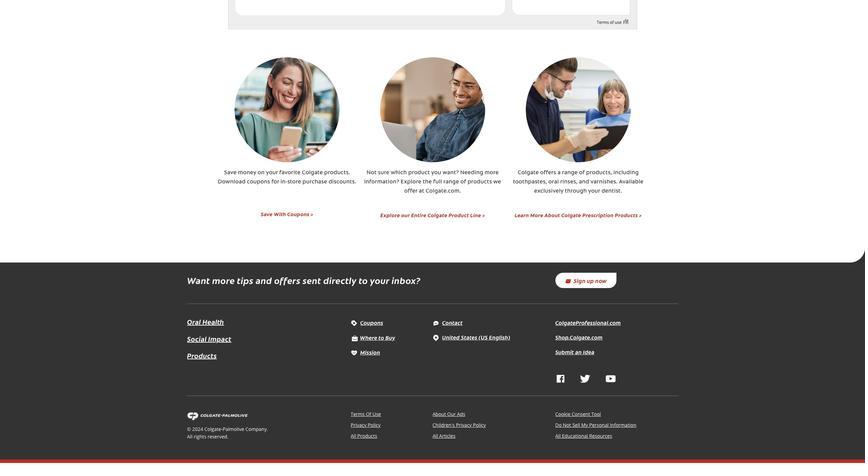 Task type: describe. For each thing, give the bounding box(es) containing it.
twitter image
[[580, 375, 590, 383]]

colgate inside "link"
[[562, 211, 581, 219]]

entire
[[411, 211, 427, 219]]

oral health link
[[187, 317, 224, 326]]

rounded corner image
[[850, 248, 865, 263]]

line
[[470, 211, 481, 219]]

palmolive
[[223, 426, 244, 433]]

do
[[556, 422, 562, 429]]

the
[[423, 179, 432, 185]]

on
[[258, 170, 265, 176]]

product
[[449, 211, 469, 219]]

0 horizontal spatial to
[[359, 274, 368, 287]]

our
[[401, 211, 410, 219]]

rights
[[194, 434, 206, 440]]

range inside not sure which product you want? needing more information? explore the full range of products we offer at colgate.com.
[[444, 179, 459, 185]]

we
[[494, 179, 501, 185]]

save with coupons >
[[261, 210, 314, 218]]

smiling man looking at computer screen image
[[380, 57, 485, 162]]

oral health
[[187, 317, 224, 326]]

0 horizontal spatial explore
[[380, 211, 400, 219]]

dentist.
[[602, 189, 623, 194]]

your inside colgate offers a range of products, including toothpastes, oral rinses, and varnishes. available exclusively through your dentist.
[[588, 189, 600, 194]]

reserved.
[[208, 434, 229, 440]]

united states (us english)
[[442, 334, 511, 341]]

save with coupons > link
[[261, 210, 314, 218]]

terms
[[351, 411, 365, 418]]

do not sell my personal information link
[[556, 422, 637, 429]]

our
[[447, 411, 456, 418]]

> for explore our entire colgate product line >
[[483, 211, 485, 219]]

consent
[[572, 411, 590, 418]]

sign up now
[[574, 277, 607, 284]]

all articles
[[433, 433, 456, 440]]

in-
[[281, 179, 288, 185]]

ads
[[457, 411, 465, 418]]

> for learn more about colgate prescription products >
[[639, 211, 642, 219]]

1 vertical spatial coupons
[[360, 319, 383, 326]]

oral
[[187, 317, 201, 326]]

all for all articles
[[433, 433, 438, 440]]

0 horizontal spatial offers
[[274, 274, 301, 287]]

available
[[619, 179, 644, 185]]

want more tips and offers sent directly to your inbox?
[[187, 274, 421, 287]]

all for all products
[[351, 433, 356, 440]]

products inside "link"
[[615, 211, 638, 219]]

of inside not sure which product you want? needing more information? explore the full range of products we offer at colgate.com.
[[461, 179, 466, 185]]

information?
[[364, 179, 399, 185]]

submit an idea link
[[556, 348, 595, 356]]

social
[[187, 334, 207, 343]]

1 vertical spatial and
[[256, 274, 272, 287]]

children's
[[433, 422, 455, 429]]

discounts.
[[329, 179, 356, 185]]

articles
[[439, 433, 456, 440]]

including
[[614, 170, 639, 176]]

more
[[530, 211, 544, 219]]

more inside not sure which product you want? needing more information? explore the full range of products we offer at colgate.com.
[[485, 170, 499, 176]]

your inside save money on your favorite colgate products. download coupons for in-store purchase discounts.
[[266, 170, 278, 176]]

2024
[[192, 426, 203, 433]]

1 policy from the left
[[368, 422, 381, 429]]

2 privacy from the left
[[456, 422, 472, 429]]

about inside "link"
[[545, 211, 560, 219]]

inbox?
[[392, 274, 421, 287]]

personal
[[589, 422, 609, 429]]

information
[[610, 422, 637, 429]]

for
[[272, 179, 279, 185]]

not inside not sure which product you want? needing more information? explore the full range of products we offer at colgate.com.
[[367, 170, 377, 176]]

all articles link
[[433, 433, 456, 440]]

product
[[408, 170, 430, 176]]

colgate right entire
[[428, 211, 448, 219]]

coupons
[[247, 179, 270, 185]]

0 horizontal spatial more
[[212, 274, 235, 287]]

1 vertical spatial to
[[379, 334, 384, 341]]

which
[[391, 170, 407, 176]]

colgate.com.
[[426, 189, 461, 194]]

of
[[366, 411, 371, 418]]

tool
[[592, 411, 601, 418]]

about our ads link
[[433, 411, 465, 418]]

©
[[187, 426, 191, 433]]

where
[[360, 334, 377, 341]]

full
[[433, 179, 442, 185]]

learn more about colgate prescription products >
[[515, 211, 642, 219]]

store
[[288, 179, 301, 185]]

all products
[[351, 433, 377, 440]]

download
[[218, 179, 246, 185]]

all educational resources link
[[556, 433, 612, 440]]

sure
[[378, 170, 390, 176]]

shop.colgate.com
[[556, 334, 603, 341]]

educational
[[562, 433, 588, 440]]

range inside colgate offers a range of products, including toothpastes, oral rinses, and varnishes. available exclusively through your dentist.
[[562, 170, 578, 176]]

1 vertical spatial products
[[187, 351, 217, 360]]

varnishes.
[[591, 179, 618, 185]]

needing
[[461, 170, 483, 176]]

privacy policy link
[[351, 422, 381, 429]]

colgateprofessional.com link
[[556, 319, 621, 326]]

products.
[[324, 170, 350, 176]]

all products link
[[351, 433, 377, 440]]



Task type: vqa. For each thing, say whether or not it's contained in the screenshot.
"range" to the right
yes



Task type: locate. For each thing, give the bounding box(es) containing it.
all
[[351, 433, 356, 440], [433, 433, 438, 440], [556, 433, 561, 440], [187, 434, 193, 440]]

an
[[575, 348, 582, 356]]

all left articles
[[433, 433, 438, 440]]

privacy down 'terms'
[[351, 422, 367, 429]]

cookie
[[556, 411, 571, 418]]

range down the want?
[[444, 179, 459, 185]]

coupons link
[[351, 319, 383, 326]]

terms of use
[[351, 411, 381, 418]]

0 vertical spatial not
[[367, 170, 377, 176]]

social impact link
[[187, 333, 231, 344]]

now
[[596, 277, 607, 284]]

children's privacy policy link
[[433, 422, 486, 429]]

rinses,
[[561, 179, 578, 185]]

1 horizontal spatial of
[[579, 170, 585, 176]]

0 horizontal spatial not
[[367, 170, 377, 176]]

shop.colgate.com link
[[556, 334, 603, 341]]

explore inside not sure which product you want? needing more information? explore the full range of products we offer at colgate.com.
[[401, 179, 422, 185]]

2 horizontal spatial >
[[639, 211, 642, 219]]

sell
[[573, 422, 580, 429]]

offers inside colgate offers a range of products, including toothpastes, oral rinses, and varnishes. available exclusively through your dentist.
[[540, 170, 556, 176]]

coupons inside the 'save with coupons >' link
[[287, 210, 310, 218]]

2 vertical spatial products
[[358, 433, 377, 440]]

0 vertical spatial save
[[224, 170, 237, 176]]

oral
[[549, 179, 559, 185]]

explore
[[401, 179, 422, 185], [380, 211, 400, 219]]

0 horizontal spatial range
[[444, 179, 459, 185]]

woman in green shirt looking at cell phone and credit card image
[[235, 57, 340, 162]]

1 horizontal spatial explore
[[401, 179, 422, 185]]

0 vertical spatial and
[[579, 179, 589, 185]]

dentist talking to a patient image
[[526, 57, 631, 162]]

prescription
[[583, 211, 614, 219]]

1 vertical spatial explore
[[380, 211, 400, 219]]

0 horizontal spatial >
[[311, 210, 314, 218]]

not left the "sure"
[[367, 170, 377, 176]]

1 horizontal spatial range
[[562, 170, 578, 176]]

document
[[228, 0, 637, 29]]

coupons
[[287, 210, 310, 218], [360, 319, 383, 326]]

0 vertical spatial products
[[615, 211, 638, 219]]

all down ©
[[187, 434, 193, 440]]

colgate up 'toothpastes,'
[[518, 170, 539, 176]]

0 vertical spatial more
[[485, 170, 499, 176]]

want?
[[443, 170, 459, 176]]

to left buy
[[379, 334, 384, 341]]

purchase
[[303, 179, 327, 185]]

all down the do
[[556, 433, 561, 440]]

not
[[367, 170, 377, 176], [563, 422, 571, 429]]

1 horizontal spatial not
[[563, 422, 571, 429]]

colgate inside colgate offers a range of products, including toothpastes, oral rinses, and varnishes. available exclusively through your dentist.
[[518, 170, 539, 176]]

your left inbox?
[[370, 274, 390, 287]]

0 vertical spatial of
[[579, 170, 585, 176]]

1 vertical spatial more
[[212, 274, 235, 287]]

save for with
[[261, 210, 273, 218]]

mission
[[360, 349, 380, 356]]

0 horizontal spatial your
[[266, 170, 278, 176]]

1 horizontal spatial >
[[483, 211, 485, 219]]

2 policy from the left
[[473, 422, 486, 429]]

1 vertical spatial your
[[588, 189, 600, 194]]

1 horizontal spatial coupons
[[360, 319, 383, 326]]

company.
[[246, 426, 268, 433]]

1 vertical spatial save
[[261, 210, 273, 218]]

0 horizontal spatial policy
[[368, 422, 381, 429]]

about our ads
[[433, 411, 465, 418]]

mission link
[[351, 349, 380, 356]]

not right the do
[[563, 422, 571, 429]]

of
[[579, 170, 585, 176], [461, 179, 466, 185]]

save up download
[[224, 170, 237, 176]]

1 horizontal spatial products
[[358, 433, 377, 440]]

1 privacy from the left
[[351, 422, 367, 429]]

colgate offers a range of products, including toothpastes, oral rinses, and varnishes. available exclusively through your dentist.
[[513, 170, 644, 194]]

and right "tips"
[[256, 274, 272, 287]]

contact link
[[433, 319, 463, 326]]

and up through
[[579, 179, 589, 185]]

sent
[[303, 274, 321, 287]]

favorite
[[279, 170, 301, 176]]

save left with
[[261, 210, 273, 218]]

where to buy link
[[351, 334, 395, 341]]

want
[[187, 274, 210, 287]]

more
[[485, 170, 499, 176], [212, 274, 235, 287]]

privacy policy
[[351, 422, 381, 429]]

0 vertical spatial your
[[266, 170, 278, 176]]

1 vertical spatial about
[[433, 411, 446, 418]]

not sure which product you want? needing more information? explore the full range of products we offer at colgate.com.
[[364, 170, 501, 194]]

more up the we
[[485, 170, 499, 176]]

of inside colgate offers a range of products, including toothpastes, oral rinses, and varnishes. available exclusively through your dentist.
[[579, 170, 585, 176]]

2 horizontal spatial products
[[615, 211, 638, 219]]

products,
[[587, 170, 612, 176]]

coupons right with
[[287, 210, 310, 218]]

0 horizontal spatial privacy
[[351, 422, 367, 429]]

cookie consent tool link
[[556, 411, 601, 418]]

0 horizontal spatial about
[[433, 411, 446, 418]]

colgate inside save money on your favorite colgate products. download coupons for in-store purchase discounts.
[[302, 170, 323, 176]]

0 vertical spatial to
[[359, 274, 368, 287]]

0 horizontal spatial products
[[187, 351, 217, 360]]

0 horizontal spatial save
[[224, 170, 237, 176]]

to right directly
[[359, 274, 368, 287]]

of down needing
[[461, 179, 466, 185]]

my
[[581, 422, 588, 429]]

1 horizontal spatial more
[[485, 170, 499, 176]]

0 vertical spatial offers
[[540, 170, 556, 176]]

products down dentist.
[[615, 211, 638, 219]]

toothpastes,
[[513, 179, 547, 185]]

explore our entire colgate product line > link
[[380, 210, 485, 219]]

of left products,
[[579, 170, 585, 176]]

colgate-
[[204, 426, 223, 433]]

do not sell my personal information
[[556, 422, 637, 429]]

buy
[[386, 334, 395, 341]]

coupons up "where to buy" link on the bottom left of page
[[360, 319, 383, 326]]

explore up 'offer'
[[401, 179, 422, 185]]

all for all educational resources
[[556, 433, 561, 440]]

cookie consent tool
[[556, 411, 601, 418]]

social impact
[[187, 334, 231, 343]]

facebook image
[[557, 375, 565, 383]]

about up children's
[[433, 411, 446, 418]]

save for money
[[224, 170, 237, 176]]

sign up now link
[[556, 273, 617, 288]]

offer
[[405, 189, 418, 194]]

impact
[[208, 334, 231, 343]]

about
[[545, 211, 560, 219], [433, 411, 446, 418]]

your down the varnishes.
[[588, 189, 600, 194]]

2 horizontal spatial your
[[588, 189, 600, 194]]

at
[[419, 189, 424, 194]]

save inside save money on your favorite colgate products. download coupons for in-store purchase discounts.
[[224, 170, 237, 176]]

offers up 'oral'
[[540, 170, 556, 176]]

save money on your favorite colgate products. download coupons for in-store purchase discounts.
[[218, 170, 356, 185]]

sign
[[574, 277, 586, 284]]

1 horizontal spatial and
[[579, 179, 589, 185]]

contact
[[442, 319, 463, 326]]

where to buy
[[360, 334, 395, 341]]

use
[[373, 411, 381, 418]]

all inside © 2024 colgate-palmolive company. all rights reserved.
[[187, 434, 193, 440]]

more left "tips"
[[212, 274, 235, 287]]

>
[[311, 210, 314, 218], [483, 211, 485, 219], [639, 211, 642, 219]]

1 vertical spatial of
[[461, 179, 466, 185]]

products down privacy policy
[[358, 433, 377, 440]]

offers left the sent
[[274, 274, 301, 287]]

and inside colgate offers a range of products, including toothpastes, oral rinses, and varnishes. available exclusively through your dentist.
[[579, 179, 589, 185]]

and
[[579, 179, 589, 185], [256, 274, 272, 287]]

all down privacy policy
[[351, 433, 356, 440]]

products
[[615, 211, 638, 219], [187, 351, 217, 360], [358, 433, 377, 440]]

0 vertical spatial about
[[545, 211, 560, 219]]

1 horizontal spatial save
[[261, 210, 273, 218]]

exclusively
[[534, 189, 564, 194]]

0 vertical spatial explore
[[401, 179, 422, 185]]

1 vertical spatial not
[[563, 422, 571, 429]]

explore left the our
[[380, 211, 400, 219]]

you
[[431, 170, 441, 176]]

> inside "link"
[[639, 211, 642, 219]]

1 horizontal spatial about
[[545, 211, 560, 219]]

1 horizontal spatial policy
[[473, 422, 486, 429]]

youtube image
[[606, 375, 616, 383]]

colgate up purchase
[[302, 170, 323, 176]]

1 vertical spatial offers
[[274, 274, 301, 287]]

0 vertical spatial coupons
[[287, 210, 310, 218]]

0 horizontal spatial of
[[461, 179, 466, 185]]

0 horizontal spatial and
[[256, 274, 272, 287]]

explore our entire colgate product line >
[[380, 211, 485, 219]]

products
[[468, 179, 492, 185]]

1 vertical spatial range
[[444, 179, 459, 185]]

1 horizontal spatial to
[[379, 334, 384, 341]]

2 vertical spatial your
[[370, 274, 390, 287]]

1 horizontal spatial privacy
[[456, 422, 472, 429]]

idea
[[583, 348, 595, 356]]

privacy down ads
[[456, 422, 472, 429]]

0 vertical spatial range
[[562, 170, 578, 176]]

money
[[238, 170, 256, 176]]

0 horizontal spatial coupons
[[287, 210, 310, 218]]

about right more at right
[[545, 211, 560, 219]]

tips
[[237, 274, 254, 287]]

colgateprofessional.com
[[556, 319, 621, 326]]

english)
[[489, 334, 511, 341]]

health
[[203, 317, 224, 326]]

your up for
[[266, 170, 278, 176]]

1 horizontal spatial offers
[[540, 170, 556, 176]]

children's privacy policy
[[433, 422, 486, 429]]

colgate down through
[[562, 211, 581, 219]]

range up rinses,
[[562, 170, 578, 176]]

products down social
[[187, 351, 217, 360]]

colgate
[[302, 170, 323, 176], [518, 170, 539, 176], [428, 211, 448, 219], [562, 211, 581, 219]]

resources
[[589, 433, 612, 440]]

1 horizontal spatial your
[[370, 274, 390, 287]]

terms of use link
[[351, 411, 381, 418]]

learn
[[515, 211, 529, 219]]

save
[[224, 170, 237, 176], [261, 210, 273, 218]]



